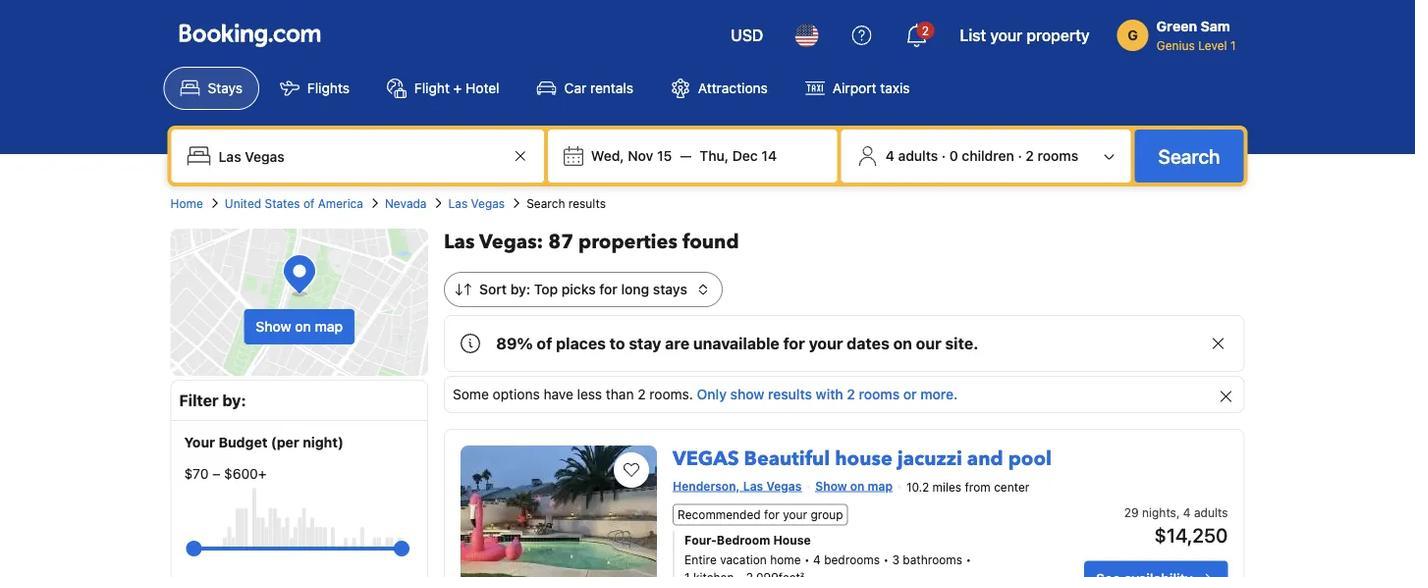 Task type: vqa. For each thing, say whether or not it's contained in the screenshot.
"Nelson Ben Genius Level 1"
no



Task type: describe. For each thing, give the bounding box(es) containing it.
15
[[657, 148, 672, 164]]

from
[[965, 481, 991, 495]]

14
[[762, 148, 777, 164]]

some
[[453, 387, 489, 403]]

nights
[[1143, 506, 1177, 520]]

booking.com image
[[179, 24, 321, 47]]

vegas
[[673, 446, 739, 473]]

or
[[904, 387, 917, 403]]

4 inside button
[[886, 148, 895, 164]]

car
[[565, 80, 587, 96]]

g
[[1128, 27, 1139, 43]]

0 vertical spatial of
[[303, 197, 315, 210]]

las vegas: 87 properties found
[[444, 229, 739, 256]]

0 vertical spatial results
[[569, 197, 606, 210]]

four-bedroom house link
[[685, 532, 1017, 550]]

list your property link
[[949, 12, 1102, 59]]

rentals
[[591, 80, 634, 96]]

entire vacation home • 4 bedrooms • 3 bathrooms •
[[685, 554, 972, 567]]

2 button
[[894, 12, 941, 59]]

1
[[1231, 38, 1237, 52]]

only
[[697, 387, 727, 403]]

search results
[[527, 197, 606, 210]]

than
[[606, 387, 634, 403]]

four-
[[685, 534, 717, 548]]

airport taxis link
[[789, 67, 927, 110]]

Where are you going? field
[[211, 139, 509, 174]]

taxis
[[881, 80, 910, 96]]

$70 – $600+
[[184, 466, 267, 482]]

2 · from the left
[[1018, 148, 1023, 164]]

options
[[493, 387, 540, 403]]

0 horizontal spatial for
[[600, 281, 618, 298]]

bathrooms
[[903, 554, 963, 567]]

picks
[[562, 281, 596, 298]]

nov
[[628, 148, 654, 164]]

1 horizontal spatial on
[[851, 479, 865, 493]]

vacation
[[720, 554, 767, 567]]

nevada
[[385, 197, 427, 210]]

adults inside 29 nights , 4 adults $14,250
[[1195, 506, 1229, 520]]

1 vertical spatial of
[[537, 335, 553, 353]]

rooms inside button
[[1038, 148, 1079, 164]]

stays
[[208, 80, 243, 96]]

dec
[[733, 148, 758, 164]]

show on map inside button
[[256, 319, 343, 335]]

unavailable
[[694, 335, 780, 353]]

1 vertical spatial for
[[784, 335, 805, 353]]

night)
[[303, 435, 344, 451]]

10.2
[[907, 481, 930, 495]]

by: for sort
[[511, 281, 531, 298]]

list your property
[[960, 26, 1090, 45]]

,
[[1177, 506, 1180, 520]]

0 vertical spatial your
[[991, 26, 1023, 45]]

search for search
[[1159, 144, 1221, 168]]

your budget (per night)
[[184, 435, 344, 451]]

adults inside button
[[898, 148, 939, 164]]

1 horizontal spatial show
[[816, 479, 847, 493]]

your
[[184, 435, 215, 451]]

thu, dec 14 button
[[692, 139, 785, 174]]

more.
[[921, 387, 958, 403]]

house
[[774, 534, 811, 548]]

united
[[225, 197, 261, 210]]

airport
[[833, 80, 877, 96]]

4 inside 29 nights , 4 adults $14,250
[[1184, 506, 1191, 520]]

sort by: top picks for long stays
[[480, 281, 688, 298]]

miles
[[933, 481, 962, 495]]

1 vertical spatial vegas
[[767, 479, 802, 493]]

2 inside button
[[1026, 148, 1035, 164]]

las for las vegas: 87 properties found
[[444, 229, 475, 256]]

–
[[212, 466, 220, 482]]

home
[[770, 554, 801, 567]]

0 horizontal spatial vegas
[[471, 197, 505, 210]]

search button
[[1135, 130, 1244, 183]]

$14,250
[[1155, 524, 1229, 547]]

airport taxis
[[833, 80, 910, 96]]

stays
[[653, 281, 688, 298]]

2 right than
[[638, 387, 646, 403]]

bedroom
[[717, 534, 771, 548]]

3 • from the left
[[966, 554, 972, 567]]

with
[[816, 387, 844, 403]]

show
[[731, 387, 765, 403]]

map inside button
[[315, 319, 343, 335]]

(per
[[271, 435, 300, 451]]

henderson,
[[673, 479, 740, 493]]

america
[[318, 197, 364, 210]]

found
[[683, 229, 739, 256]]

flights link
[[263, 67, 366, 110]]

1 vertical spatial your
[[809, 335, 843, 353]]

hotel
[[466, 80, 500, 96]]

vegas beautiful house jacuzzi and pool image
[[461, 446, 657, 578]]

29
[[1125, 506, 1139, 520]]

stays link
[[164, 67, 259, 110]]

properties
[[579, 229, 678, 256]]

entire
[[685, 554, 717, 567]]

1 horizontal spatial for
[[765, 508, 780, 522]]

1 horizontal spatial show on map
[[816, 479, 893, 493]]

places
[[556, 335, 606, 353]]

home
[[170, 197, 203, 210]]

2 horizontal spatial on
[[894, 335, 913, 353]]

las vegas
[[449, 197, 505, 210]]

2 vertical spatial las
[[743, 479, 764, 493]]



Task type: locate. For each thing, give the bounding box(es) containing it.
1 horizontal spatial results
[[768, 387, 813, 403]]

car rentals
[[565, 80, 634, 96]]

group
[[194, 534, 402, 565]]

1 vertical spatial by:
[[222, 392, 246, 410]]

group
[[811, 508, 844, 522]]

rooms left or
[[859, 387, 900, 403]]

· left 0
[[942, 148, 946, 164]]

•
[[805, 554, 810, 567], [884, 554, 889, 567], [966, 554, 972, 567]]

search inside "search" button
[[1159, 144, 1221, 168]]

by: for filter
[[222, 392, 246, 410]]

your right 'list'
[[991, 26, 1023, 45]]

4 right home
[[814, 554, 821, 567]]

1 · from the left
[[942, 148, 946, 164]]

vegas down the beautiful
[[767, 479, 802, 493]]

89% of places to stay are unavailable for your dates on our site.
[[496, 335, 979, 353]]

0 horizontal spatial your
[[783, 508, 808, 522]]

for up house
[[765, 508, 780, 522]]

1 horizontal spatial search
[[1159, 144, 1221, 168]]

usd
[[731, 26, 764, 45]]

las right the "nevada" at the left top of page
[[449, 197, 468, 210]]

show on map
[[256, 319, 343, 335], [816, 479, 893, 493]]

2 • from the left
[[884, 554, 889, 567]]

$600+
[[224, 466, 267, 482]]

10.2 miles from center
[[907, 481, 1030, 495]]

vegas beautiful house jacuzzi and pool link
[[673, 438, 1052, 473]]

las vegas link
[[449, 195, 505, 212]]

4 adults · 0 children · 2 rooms button
[[850, 138, 1124, 175]]

—
[[680, 148, 692, 164]]

·
[[942, 148, 946, 164], [1018, 148, 1023, 164]]

children
[[962, 148, 1015, 164]]

1 horizontal spatial of
[[537, 335, 553, 353]]

car rentals link
[[520, 67, 650, 110]]

• left 3
[[884, 554, 889, 567]]

united states of america link
[[225, 195, 364, 212]]

property
[[1027, 26, 1090, 45]]

vegas beautiful house jacuzzi and pool
[[673, 446, 1052, 473]]

your left dates
[[809, 335, 843, 353]]

of right 89%
[[537, 335, 553, 353]]

vegas
[[471, 197, 505, 210], [767, 479, 802, 493]]

wed, nov 15 — thu, dec 14
[[591, 148, 777, 164]]

las for las vegas
[[449, 197, 468, 210]]

1 horizontal spatial your
[[809, 335, 843, 353]]

2 inside dropdown button
[[922, 24, 930, 37]]

for right the unavailable
[[784, 335, 805, 353]]

green
[[1157, 18, 1198, 34]]

states
[[265, 197, 300, 210]]

on inside button
[[295, 319, 311, 335]]

0 horizontal spatial •
[[805, 554, 810, 567]]

0 horizontal spatial results
[[569, 197, 606, 210]]

dates
[[847, 335, 890, 353]]

show inside button
[[256, 319, 291, 335]]

center
[[994, 481, 1030, 495]]

your
[[991, 26, 1023, 45], [809, 335, 843, 353], [783, 508, 808, 522]]

adults left 0
[[898, 148, 939, 164]]

87
[[549, 229, 574, 256]]

jacuzzi
[[898, 446, 963, 473]]

four-bedroom house
[[685, 534, 811, 548]]

long
[[621, 281, 650, 298]]

by: left top
[[511, 281, 531, 298]]

las up recommended for your group
[[743, 479, 764, 493]]

· right children
[[1018, 148, 1023, 164]]

0 horizontal spatial 4
[[814, 554, 821, 567]]

1 vertical spatial results
[[768, 387, 813, 403]]

beautiful
[[744, 446, 830, 473]]

budget
[[219, 435, 268, 451]]

united states of america
[[225, 197, 364, 210]]

vegas:
[[479, 229, 544, 256]]

rooms.
[[650, 387, 694, 403]]

0 vertical spatial search
[[1159, 144, 1221, 168]]

vegas up vegas:
[[471, 197, 505, 210]]

1 horizontal spatial rooms
[[1038, 148, 1079, 164]]

show on map button
[[244, 310, 355, 345]]

0 vertical spatial map
[[315, 319, 343, 335]]

2 horizontal spatial 4
[[1184, 506, 1191, 520]]

1 horizontal spatial adults
[[1195, 506, 1229, 520]]

1 vertical spatial rooms
[[859, 387, 900, 403]]

2 vertical spatial for
[[765, 508, 780, 522]]

1 vertical spatial adults
[[1195, 506, 1229, 520]]

0 horizontal spatial show on map
[[256, 319, 343, 335]]

0 vertical spatial adults
[[898, 148, 939, 164]]

$70
[[184, 466, 209, 482]]

less
[[577, 387, 602, 403]]

search results updated. las vegas: 87 properties found. element
[[444, 229, 1245, 256]]

sam
[[1201, 18, 1231, 34]]

0 horizontal spatial of
[[303, 197, 315, 210]]

4 left 0
[[886, 148, 895, 164]]

2 left 'list'
[[922, 24, 930, 37]]

for left the long
[[600, 281, 618, 298]]

0 vertical spatial for
[[600, 281, 618, 298]]

green sam genius level 1
[[1157, 18, 1237, 52]]

2 right with
[[847, 387, 856, 403]]

1 horizontal spatial •
[[884, 554, 889, 567]]

+
[[454, 80, 462, 96]]

for
[[600, 281, 618, 298], [784, 335, 805, 353], [765, 508, 780, 522]]

0 vertical spatial las
[[449, 197, 468, 210]]

0 horizontal spatial adults
[[898, 148, 939, 164]]

flights
[[307, 80, 350, 96]]

your account menu green sam genius level 1 element
[[1118, 9, 1244, 54]]

2 vertical spatial 4
[[814, 554, 821, 567]]

home link
[[170, 195, 203, 212]]

• right bathrooms
[[966, 554, 972, 567]]

1 vertical spatial search
[[527, 197, 565, 210]]

have
[[544, 387, 574, 403]]

adults up $14,250 on the right of the page
[[1195, 506, 1229, 520]]

attractions
[[699, 80, 768, 96]]

genius
[[1157, 38, 1196, 52]]

house
[[835, 446, 893, 473]]

to
[[610, 335, 625, 353]]

2 right children
[[1026, 148, 1035, 164]]

1 vertical spatial las
[[444, 229, 475, 256]]

4 adults · 0 children · 2 rooms
[[886, 148, 1079, 164]]

flight + hotel link
[[370, 67, 516, 110]]

search for search results
[[527, 197, 565, 210]]

by: right filter
[[222, 392, 246, 410]]

4 right , at the bottom right of the page
[[1184, 506, 1191, 520]]

1 horizontal spatial vegas
[[767, 479, 802, 493]]

filter by:
[[179, 392, 246, 410]]

0 vertical spatial vegas
[[471, 197, 505, 210]]

are
[[665, 335, 690, 353]]

rooms right children
[[1038, 148, 1079, 164]]

29 nights , 4 adults $14,250
[[1125, 506, 1229, 547]]

0 horizontal spatial rooms
[[859, 387, 900, 403]]

0 horizontal spatial map
[[315, 319, 343, 335]]

1 horizontal spatial map
[[868, 479, 893, 493]]

0 horizontal spatial by:
[[222, 392, 246, 410]]

list
[[960, 26, 987, 45]]

2 horizontal spatial your
[[991, 26, 1023, 45]]

only show results with 2 rooms or more. link
[[697, 387, 958, 403]]

0 vertical spatial 4
[[886, 148, 895, 164]]

wed, nov 15 button
[[584, 139, 680, 174]]

2 vertical spatial your
[[783, 508, 808, 522]]

1 vertical spatial show on map
[[816, 479, 893, 493]]

• right home
[[805, 554, 810, 567]]

0 horizontal spatial on
[[295, 319, 311, 335]]

1 horizontal spatial by:
[[511, 281, 531, 298]]

results left with
[[768, 387, 813, 403]]

rooms
[[1038, 148, 1079, 164], [859, 387, 900, 403]]

nevada link
[[385, 195, 427, 212]]

1 • from the left
[[805, 554, 810, 567]]

sort
[[480, 281, 507, 298]]

0 vertical spatial show
[[256, 319, 291, 335]]

las down las vegas link
[[444, 229, 475, 256]]

1 vertical spatial map
[[868, 479, 893, 493]]

of right states
[[303, 197, 315, 210]]

89%
[[496, 335, 533, 353]]

recommended for your group
[[678, 508, 844, 522]]

2 horizontal spatial •
[[966, 554, 972, 567]]

your up house
[[783, 508, 808, 522]]

0 horizontal spatial show
[[256, 319, 291, 335]]

0
[[950, 148, 959, 164]]

0 horizontal spatial ·
[[942, 148, 946, 164]]

henderson, las vegas
[[673, 479, 802, 493]]

adults
[[898, 148, 939, 164], [1195, 506, 1229, 520]]

recommended
[[678, 508, 761, 522]]

0 vertical spatial rooms
[[1038, 148, 1079, 164]]

pool
[[1009, 446, 1052, 473]]

usd button
[[719, 12, 776, 59]]

1 horizontal spatial ·
[[1018, 148, 1023, 164]]

0 vertical spatial show on map
[[256, 319, 343, 335]]

1 vertical spatial 4
[[1184, 506, 1191, 520]]

1 vertical spatial show
[[816, 479, 847, 493]]

0 vertical spatial by:
[[511, 281, 531, 298]]

results up las vegas: 87 properties found
[[569, 197, 606, 210]]

0 horizontal spatial search
[[527, 197, 565, 210]]

2 horizontal spatial for
[[784, 335, 805, 353]]

2
[[922, 24, 930, 37], [1026, 148, 1035, 164], [638, 387, 646, 403], [847, 387, 856, 403]]

1 horizontal spatial 4
[[886, 148, 895, 164]]



